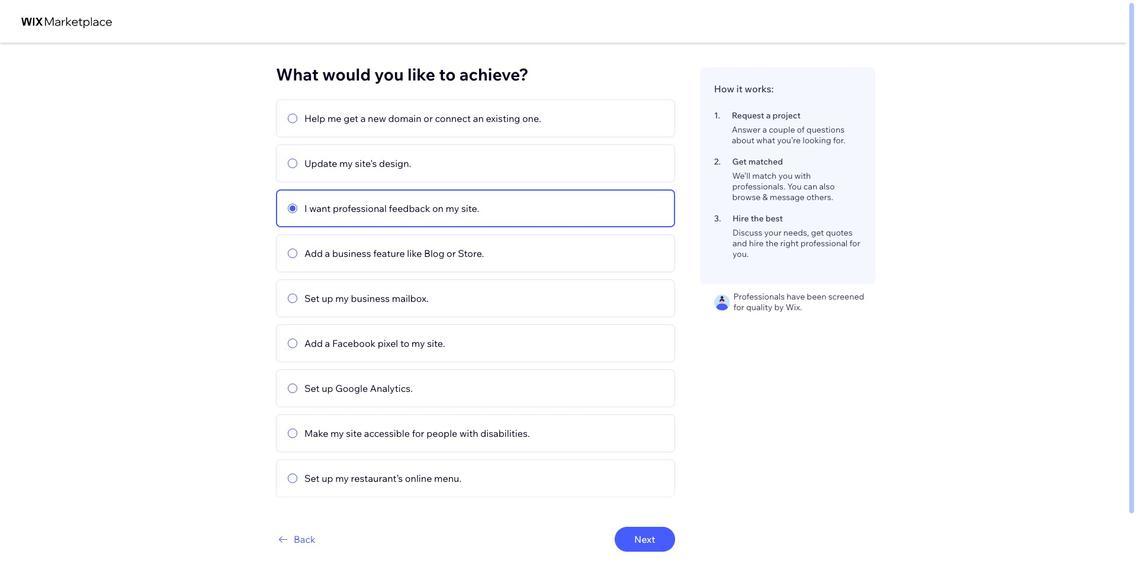 Task type: describe. For each thing, give the bounding box(es) containing it.
i want professional feedback on my site.
[[305, 203, 480, 215]]

a for add a business feature like blog or store.
[[325, 248, 330, 260]]

site's
[[355, 158, 377, 169]]

. for 2
[[719, 156, 721, 167]]

want
[[310, 203, 331, 215]]

set for set up my business mailbox.
[[305, 293, 320, 305]]

how
[[715, 83, 735, 95]]

menu.
[[434, 473, 462, 485]]

for for professionals have been screened for quality by wix.
[[734, 302, 745, 313]]

my left site's
[[340, 158, 353, 169]]

help me get a new domain or connect an existing one.
[[305, 113, 542, 124]]

store.
[[458, 248, 484, 260]]

0 vertical spatial you
[[375, 64, 404, 85]]

wix.
[[786, 302, 803, 313]]

or for store.
[[447, 248, 456, 260]]

domain
[[389, 113, 422, 124]]

professionals.
[[733, 181, 786, 192]]

an
[[473, 113, 484, 124]]

quotes
[[826, 228, 853, 238]]

make
[[305, 428, 329, 440]]

1 vertical spatial the
[[766, 238, 779, 249]]

can
[[804, 181, 818, 192]]

option group containing help me get a new domain or connect an existing one.
[[276, 100, 675, 498]]

2
[[715, 156, 719, 167]]

my right "pixel"
[[412, 338, 425, 350]]

answer
[[732, 124, 761, 135]]

people
[[427, 428, 458, 440]]

my left restaurant's
[[336, 473, 349, 485]]

accessible
[[364, 428, 410, 440]]

quality
[[747, 302, 773, 313]]

up for set up my business mailbox.
[[322, 293, 333, 305]]

what would you like to achieve?
[[276, 64, 529, 85]]

site. for add a facebook pixel to my site.
[[427, 338, 445, 350]]

set for set up my restaurant's online menu.
[[305, 473, 320, 485]]

and
[[733, 238, 748, 249]]

a left couple
[[763, 124, 768, 135]]

works:
[[745, 83, 774, 95]]

make my site accessible for people with disabilities.
[[305, 428, 530, 440]]

to for like
[[439, 64, 456, 85]]

add a facebook pixel to my site.
[[305, 338, 445, 350]]

right
[[781, 238, 799, 249]]

you
[[788, 181, 802, 192]]

analytics.
[[370, 383, 413, 395]]

0 vertical spatial the
[[751, 213, 764, 224]]

my up facebook at the left bottom
[[336, 293, 349, 305]]

for for make my site accessible for people with disabilities.
[[412, 428, 425, 440]]

facebook
[[332, 338, 376, 350]]

what
[[276, 64, 319, 85]]

up for set up google analytics.
[[322, 383, 333, 395]]

on
[[433, 203, 444, 215]]

couple
[[769, 124, 796, 135]]

feature
[[373, 248, 405, 260]]

it
[[737, 83, 743, 95]]

professional inside hire the best discuss your needs, get quotes and hire the right professional for you.
[[801, 238, 848, 249]]

set up my restaurant's online menu.
[[305, 473, 462, 485]]

back button
[[276, 533, 316, 547]]

online
[[405, 473, 432, 485]]

request a project answer a couple of questions about what you're looking for.
[[732, 110, 846, 146]]

looking
[[803, 135, 832, 146]]

like inside option group
[[407, 248, 422, 260]]

a for add a facebook pixel to my site.
[[325, 338, 330, 350]]

site. for i want professional feedback on my site.
[[462, 203, 480, 215]]

feedback
[[389, 203, 430, 215]]

1
[[715, 110, 719, 121]]

message
[[770, 192, 805, 203]]

back
[[294, 534, 316, 546]]

google
[[336, 383, 368, 395]]

professionals have been screened for quality by wix.
[[734, 292, 865, 313]]

needs,
[[784, 228, 810, 238]]

my right on
[[446, 203, 459, 215]]

you.
[[733, 249, 749, 260]]

&
[[763, 192, 768, 203]]

get inside option group
[[344, 113, 359, 124]]

request
[[732, 110, 765, 121]]

blog
[[424, 248, 445, 260]]

pixel
[[378, 338, 398, 350]]

questions
[[807, 124, 845, 135]]

by
[[775, 302, 784, 313]]



Task type: vqa. For each thing, say whether or not it's contained in the screenshot.
Studio
no



Task type: locate. For each thing, give the bounding box(es) containing it.
you're
[[778, 135, 801, 146]]

get inside hire the best discuss your needs, get quotes and hire the right professional for you.
[[812, 228, 825, 238]]

you right match
[[779, 171, 793, 181]]

2 horizontal spatial for
[[850, 238, 861, 249]]

others.
[[807, 192, 834, 203]]

0 horizontal spatial get
[[344, 113, 359, 124]]

one.
[[523, 113, 542, 124]]

1 vertical spatial site.
[[427, 338, 445, 350]]

1 horizontal spatial for
[[734, 302, 745, 313]]

set
[[305, 293, 320, 305], [305, 383, 320, 395], [305, 473, 320, 485]]

for.
[[834, 135, 846, 146]]

also
[[820, 181, 835, 192]]

0 vertical spatial set
[[305, 293, 320, 305]]

1 vertical spatial set
[[305, 383, 320, 395]]

to for pixel
[[401, 338, 410, 350]]

site
[[346, 428, 362, 440]]

with up message at the right top
[[795, 171, 812, 181]]

hire
[[733, 213, 749, 224]]

update my site's design.
[[305, 158, 412, 169]]

1 horizontal spatial the
[[766, 238, 779, 249]]

for
[[850, 238, 861, 249], [734, 302, 745, 313], [412, 428, 425, 440]]

0 vertical spatial professional
[[333, 203, 387, 215]]

professional right right
[[801, 238, 848, 249]]

0 horizontal spatial the
[[751, 213, 764, 224]]

achieve?
[[460, 64, 529, 85]]

my
[[340, 158, 353, 169], [446, 203, 459, 215], [336, 293, 349, 305], [412, 338, 425, 350], [331, 428, 344, 440], [336, 473, 349, 485]]

.
[[719, 110, 721, 121], [719, 156, 721, 167], [719, 213, 722, 224]]

for left people
[[412, 428, 425, 440]]

2 vertical spatial set
[[305, 473, 320, 485]]

new
[[368, 113, 386, 124]]

1 horizontal spatial you
[[779, 171, 793, 181]]

existing
[[486, 113, 521, 124]]

with inside get matched we'll match you with professionals. you can also browse & message others.
[[795, 171, 812, 181]]

. down how
[[719, 110, 721, 121]]

add for add a business feature like blog or store.
[[305, 248, 323, 260]]

set up my business mailbox.
[[305, 293, 429, 305]]

1 horizontal spatial site.
[[462, 203, 480, 215]]

1 up from the top
[[322, 293, 333, 305]]

add a business feature like blog or store.
[[305, 248, 484, 260]]

for inside professionals have been screened for quality by wix.
[[734, 302, 745, 313]]

for up screened at bottom right
[[850, 238, 861, 249]]

add down want
[[305, 248, 323, 260]]

for inside hire the best discuss your needs, get quotes and hire the right professional for you.
[[850, 238, 861, 249]]

1 horizontal spatial with
[[795, 171, 812, 181]]

my left site
[[331, 428, 344, 440]]

like up help me get a new domain or connect an existing one.
[[408, 64, 436, 85]]

. for 3
[[719, 213, 722, 224]]

1 vertical spatial add
[[305, 338, 323, 350]]

up down make
[[322, 473, 333, 485]]

add for add a facebook pixel to my site.
[[305, 338, 323, 350]]

browse
[[733, 192, 761, 203]]

0 vertical spatial for
[[850, 238, 861, 249]]

2 set from the top
[[305, 383, 320, 395]]

discuss
[[733, 228, 763, 238]]

professional inside option group
[[333, 203, 387, 215]]

up up facebook at the left bottom
[[322, 293, 333, 305]]

like left blog
[[407, 248, 422, 260]]

matched
[[749, 156, 784, 167]]

to right "pixel"
[[401, 338, 410, 350]]

0 horizontal spatial with
[[460, 428, 479, 440]]

up for set up my restaurant's online menu.
[[322, 473, 333, 485]]

or for connect
[[424, 113, 433, 124]]

a down want
[[325, 248, 330, 260]]

about
[[732, 135, 755, 146]]

the right the hire
[[751, 213, 764, 224]]

with
[[795, 171, 812, 181], [460, 428, 479, 440]]

to up connect
[[439, 64, 456, 85]]

update
[[305, 158, 337, 169]]

best
[[766, 213, 783, 224]]

option group
[[276, 100, 675, 498]]

1 horizontal spatial get
[[812, 228, 825, 238]]

we'll
[[733, 171, 751, 181]]

0 vertical spatial add
[[305, 248, 323, 260]]

add
[[305, 248, 323, 260], [305, 338, 323, 350]]

0 vertical spatial with
[[795, 171, 812, 181]]

restaurant's
[[351, 473, 403, 485]]

0 vertical spatial like
[[408, 64, 436, 85]]

get right needs,
[[812, 228, 825, 238]]

0 vertical spatial business
[[332, 248, 371, 260]]

screened
[[829, 292, 865, 302]]

2 up from the top
[[322, 383, 333, 395]]

1 vertical spatial to
[[401, 338, 410, 350]]

0 horizontal spatial you
[[375, 64, 404, 85]]

1 set from the top
[[305, 293, 320, 305]]

project
[[773, 110, 801, 121]]

1 horizontal spatial or
[[447, 248, 456, 260]]

have
[[787, 292, 806, 302]]

0 vertical spatial or
[[424, 113, 433, 124]]

the right hire
[[766, 238, 779, 249]]

would
[[323, 64, 371, 85]]

a for request a project answer a couple of questions about what you're looking for.
[[767, 110, 771, 121]]

match
[[753, 171, 777, 181]]

been
[[807, 292, 827, 302]]

1 horizontal spatial professional
[[801, 238, 848, 249]]

. left get
[[719, 156, 721, 167]]

1 vertical spatial for
[[734, 302, 745, 313]]

site.
[[462, 203, 480, 215], [427, 338, 445, 350]]

2 vertical spatial for
[[412, 428, 425, 440]]

help
[[305, 113, 326, 124]]

1 vertical spatial up
[[322, 383, 333, 395]]

or right blog
[[447, 248, 456, 260]]

0 horizontal spatial site.
[[427, 338, 445, 350]]

mailbox.
[[392, 293, 429, 305]]

a left project
[[767, 110, 771, 121]]

hire
[[750, 238, 764, 249]]

0 vertical spatial to
[[439, 64, 456, 85]]

to
[[439, 64, 456, 85], [401, 338, 410, 350]]

0 horizontal spatial professional
[[333, 203, 387, 215]]

0 vertical spatial .
[[719, 110, 721, 121]]

connect
[[435, 113, 471, 124]]

get right the me
[[344, 113, 359, 124]]

1 vertical spatial professional
[[801, 238, 848, 249]]

a left facebook at the left bottom
[[325, 338, 330, 350]]

3 set from the top
[[305, 473, 320, 485]]

0 horizontal spatial or
[[424, 113, 433, 124]]

next button
[[615, 527, 675, 552]]

you
[[375, 64, 404, 85], [779, 171, 793, 181]]

next
[[635, 534, 656, 546]]

3
[[715, 213, 719, 224]]

0 vertical spatial up
[[322, 293, 333, 305]]

2 .
[[715, 156, 721, 167]]

the
[[751, 213, 764, 224], [766, 238, 779, 249]]

set for set up google analytics.
[[305, 383, 320, 395]]

with right people
[[460, 428, 479, 440]]

get matched we'll match you with professionals. you can also browse & message others.
[[733, 156, 835, 203]]

2 vertical spatial .
[[719, 213, 722, 224]]

hire the best discuss your needs, get quotes and hire the right professional for you.
[[733, 213, 861, 260]]

1 vertical spatial or
[[447, 248, 456, 260]]

set up google analytics.
[[305, 383, 413, 395]]

1 add from the top
[[305, 248, 323, 260]]

how it works:
[[715, 83, 774, 95]]

0 horizontal spatial for
[[412, 428, 425, 440]]

business left feature
[[332, 248, 371, 260]]

a left new
[[361, 113, 366, 124]]

or right domain
[[424, 113, 433, 124]]

design.
[[379, 158, 412, 169]]

3 .
[[715, 213, 722, 224]]

me
[[328, 113, 342, 124]]

get
[[344, 113, 359, 124], [812, 228, 825, 238]]

1 vertical spatial like
[[407, 248, 422, 260]]

get
[[733, 156, 747, 167]]

2 vertical spatial up
[[322, 473, 333, 485]]

. for 1
[[719, 110, 721, 121]]

1 vertical spatial get
[[812, 228, 825, 238]]

0 vertical spatial get
[[344, 113, 359, 124]]

for left quality
[[734, 302, 745, 313]]

1 .
[[715, 110, 721, 121]]

professional right want
[[333, 203, 387, 215]]

1 horizontal spatial to
[[439, 64, 456, 85]]

1 vertical spatial .
[[719, 156, 721, 167]]

you right would
[[375, 64, 404, 85]]

2 add from the top
[[305, 338, 323, 350]]

you inside get matched we'll match you with professionals. you can also browse & message others.
[[779, 171, 793, 181]]

your
[[765, 228, 782, 238]]

business left mailbox.
[[351, 293, 390, 305]]

of
[[797, 124, 805, 135]]

i
[[305, 203, 307, 215]]

0 vertical spatial site.
[[462, 203, 480, 215]]

3 up from the top
[[322, 473, 333, 485]]

site. right "pixel"
[[427, 338, 445, 350]]

0 horizontal spatial to
[[401, 338, 410, 350]]

up left google
[[322, 383, 333, 395]]

a
[[767, 110, 771, 121], [361, 113, 366, 124], [763, 124, 768, 135], [325, 248, 330, 260], [325, 338, 330, 350]]

site. right on
[[462, 203, 480, 215]]

. left the hire
[[719, 213, 722, 224]]

add left facebook at the left bottom
[[305, 338, 323, 350]]

1 vertical spatial with
[[460, 428, 479, 440]]

1 vertical spatial business
[[351, 293, 390, 305]]

1 vertical spatial you
[[779, 171, 793, 181]]

disabilities.
[[481, 428, 530, 440]]

professionals
[[734, 292, 785, 302]]

what
[[757, 135, 776, 146]]



